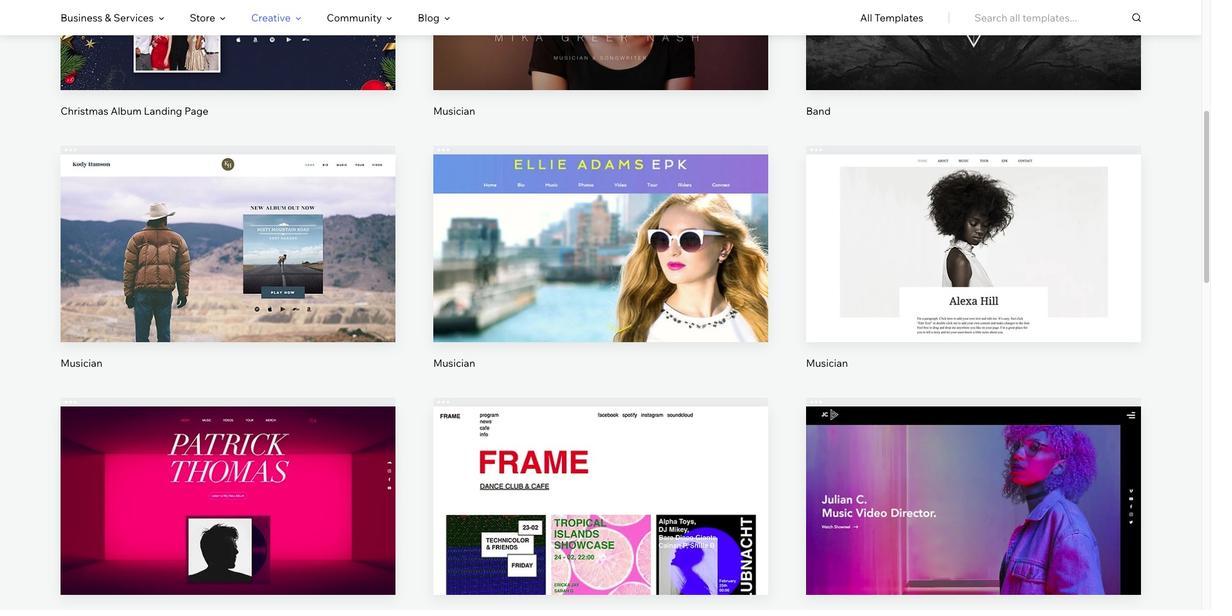 Task type: describe. For each thing, give the bounding box(es) containing it.
musician group containing musician
[[433, 0, 768, 118]]

categories by subject element
[[61, 1, 450, 35]]

musician inside group
[[433, 105, 475, 117]]

categories. use the left and right arrow keys to navigate the menu element
[[0, 0, 1202, 35]]

album
[[111, 105, 142, 117]]

music website templates - club image
[[433, 407, 768, 595]]

christmas
[[61, 105, 108, 117]]

&
[[105, 11, 111, 24]]

all templates
[[860, 11, 923, 24]]

templates
[[875, 11, 923, 24]]



Task type: locate. For each thing, give the bounding box(es) containing it.
business & services
[[61, 11, 154, 24]]

page
[[184, 105, 208, 117]]

musician group
[[433, 0, 768, 118], [61, 146, 395, 370], [433, 146, 768, 370], [806, 146, 1141, 370]]

all
[[860, 11, 872, 24]]

band group
[[806, 0, 1141, 118]]

christmas album landing page group
[[61, 0, 395, 118]]

Search search field
[[974, 0, 1141, 35]]

music website templates - musician image
[[433, 0, 768, 90], [61, 154, 395, 343], [433, 154, 768, 343], [806, 154, 1141, 343], [61, 407, 395, 595]]

edit button
[[198, 214, 258, 245], [571, 214, 631, 245], [944, 214, 1004, 245], [198, 467, 258, 497], [944, 467, 1004, 497]]

business
[[61, 11, 102, 24]]

None search field
[[974, 0, 1141, 35]]

view
[[216, 266, 240, 279], [589, 266, 612, 279], [962, 266, 985, 279], [216, 519, 240, 532], [589, 519, 612, 532], [962, 519, 985, 532]]

music website templates - christmas album landing page image
[[61, 0, 395, 90]]

music website templates - band image
[[806, 0, 1141, 90]]

landing
[[144, 105, 182, 117]]

all templates link
[[860, 1, 923, 35]]

services
[[114, 11, 154, 24]]

edit
[[219, 223, 238, 236], [591, 223, 610, 236], [964, 223, 983, 236], [219, 476, 238, 489], [964, 476, 983, 489]]

blog
[[418, 11, 440, 24]]

view button
[[198, 257, 258, 288], [571, 257, 631, 288], [944, 257, 1004, 288], [198, 510, 258, 540], [571, 510, 631, 540], [944, 510, 1004, 540]]

musician
[[433, 105, 475, 117], [61, 357, 102, 370], [433, 357, 475, 370], [806, 357, 848, 370]]

store
[[190, 11, 215, 24]]

creative
[[251, 11, 291, 24]]

christmas album landing page
[[61, 105, 208, 117]]

community
[[327, 11, 382, 24]]

music website templates - filmmaker image
[[806, 407, 1141, 595]]

band
[[806, 105, 831, 117]]



Task type: vqa. For each thing, say whether or not it's contained in the screenshot.
the All Templates
yes



